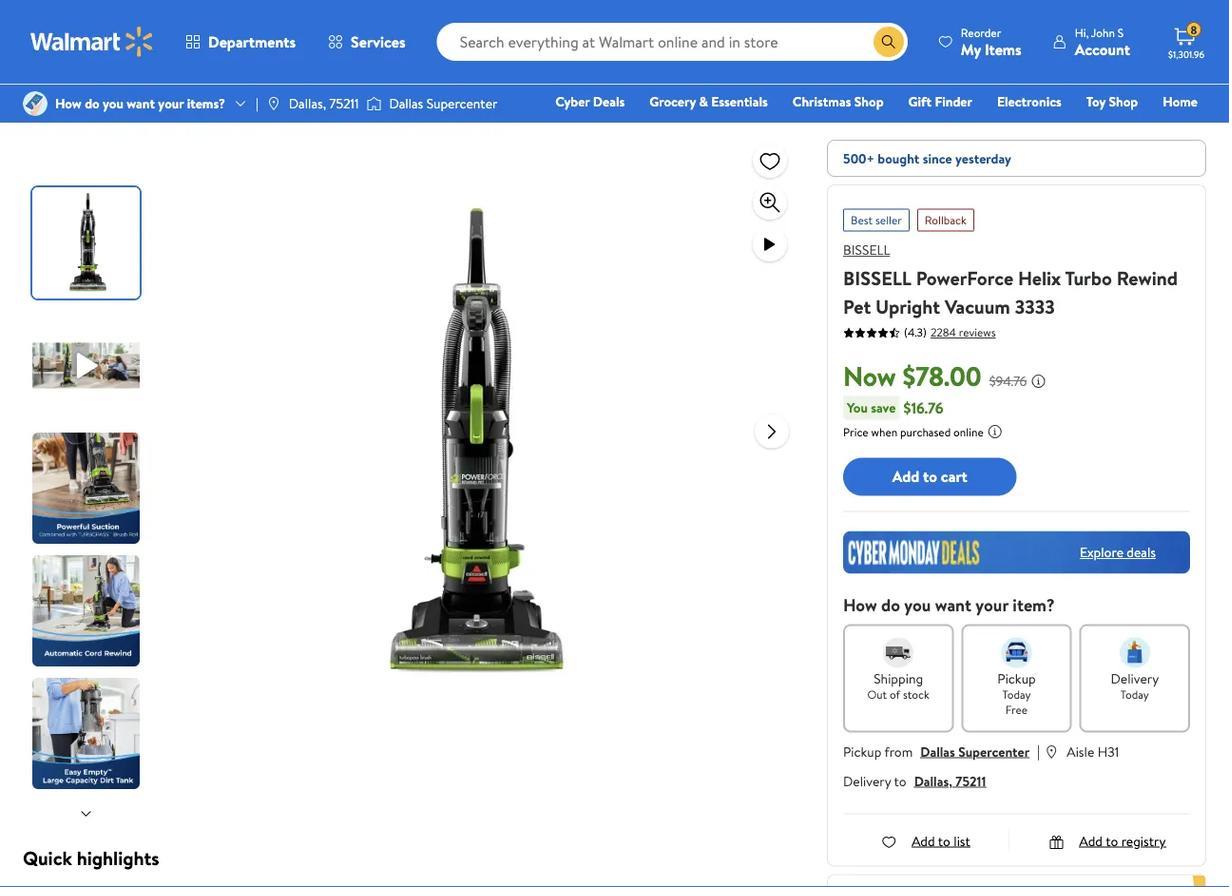 Task type: vqa. For each thing, say whether or not it's contained in the screenshot.
5th $165.99 button
no



Task type: locate. For each thing, give the bounding box(es) containing it.
today for delivery
[[1121, 686, 1150, 703]]

gift finder link
[[900, 91, 981, 112]]

do up the intent image for shipping
[[882, 593, 901, 616]]

1 horizontal spatial delivery
[[1111, 669, 1159, 687]]

0 vertical spatial |
[[256, 94, 259, 113]]

registry
[[979, 119, 1028, 137]]

when
[[872, 423, 898, 440]]

2284
[[931, 324, 957, 340]]

sponsored
[[1136, 80, 1188, 97]]

your left items?
[[158, 94, 184, 113]]

add for add to registry
[[1080, 831, 1103, 850]]

| left the "aisle"
[[1038, 740, 1041, 761]]

home up walmart+
[[1163, 92, 1198, 111]]

services button
[[312, 19, 422, 65]]

cyber monday deals image
[[844, 531, 1191, 574]]

0 horizontal spatial you
[[103, 94, 124, 113]]

you for how do you want your item?
[[905, 593, 931, 616]]

1 horizontal spatial today
[[1121, 686, 1150, 703]]

& right grocery
[[699, 92, 708, 111]]

0 vertical spatial supercenter
[[427, 94, 498, 113]]

today inside delivery today
[[1121, 686, 1150, 703]]

do down the walmart image
[[85, 94, 100, 113]]

registry link
[[971, 118, 1036, 138]]

1 today from the left
[[1003, 686, 1031, 703]]

pickup left from
[[844, 742, 882, 761]]

delivery down from
[[844, 771, 891, 790]]

home
[[23, 26, 58, 44], [1163, 92, 1198, 111]]

bissell link
[[844, 241, 890, 259]]

1 vertical spatial supercenter
[[959, 742, 1030, 761]]

/ left vacuums,
[[148, 26, 153, 44]]

dallas, 75211 button
[[915, 771, 987, 790]]

shop up fashion link
[[855, 92, 884, 111]]

home link up walmart+
[[1155, 91, 1207, 112]]

1 horizontal spatial want
[[936, 593, 972, 616]]

$78.00
[[903, 357, 982, 394]]

1 horizontal spatial dallas
[[921, 742, 956, 761]]

0 horizontal spatial pickup
[[844, 742, 882, 761]]

powerforce
[[916, 264, 1014, 291]]

you
[[103, 94, 124, 113], [905, 593, 931, 616]]

cart
[[941, 466, 968, 487]]

finder
[[935, 92, 973, 111]]

0 vertical spatial bissell
[[844, 241, 890, 259]]

&
[[275, 26, 284, 44], [699, 92, 708, 111]]

(4.3) 2284 reviews
[[904, 324, 996, 340]]

auto link
[[918, 118, 963, 138]]

ad disclaimer and feedback for skylinedisplayad image
[[1192, 81, 1207, 96]]

1 horizontal spatial upright
[[876, 293, 941, 320]]

0 horizontal spatial  image
[[23, 91, 48, 116]]

list
[[954, 831, 971, 850]]

1 vertical spatial how
[[844, 593, 878, 616]]

1 horizontal spatial shop
[[1109, 92, 1139, 111]]

bissell down bissell "link"
[[844, 264, 912, 291]]

0 horizontal spatial delivery
[[844, 771, 891, 790]]

1 horizontal spatial how
[[844, 593, 878, 616]]

0 vertical spatial &
[[275, 26, 284, 44]]

0 horizontal spatial dallas
[[389, 94, 423, 113]]

2 bissell from the top
[[844, 264, 912, 291]]

stock
[[903, 686, 930, 703]]

best
[[851, 212, 873, 228]]

today down the intent image for pickup
[[1003, 686, 1031, 703]]

add for add to cart
[[893, 466, 920, 487]]

dallas up dallas, 75211 'button'
[[921, 742, 956, 761]]

add left list
[[912, 831, 935, 850]]

how do you want your items?
[[55, 94, 225, 113]]

1 vertical spatial dallas,
[[915, 771, 953, 790]]

0 vertical spatial upright
[[369, 26, 413, 44]]

want left item?
[[936, 593, 972, 616]]

your for item?
[[976, 593, 1009, 616]]

 image
[[266, 96, 281, 111]]

supercenter down "free"
[[959, 742, 1030, 761]]

today inside pickup today free
[[1003, 686, 1031, 703]]

1 vertical spatial dallas
[[921, 742, 956, 761]]

1 vertical spatial delivery
[[844, 771, 891, 790]]

supercenter down vacuums
[[427, 94, 498, 113]]

shop
[[855, 92, 884, 111], [1109, 92, 1139, 111]]

upright left vacuums
[[369, 26, 413, 44]]

1 / from the left
[[66, 26, 71, 44]]

upright inside bissell bissell powerforce helix turbo rewind pet upright vacuum 3333
[[876, 293, 941, 320]]

1 vertical spatial want
[[936, 593, 972, 616]]

1 vertical spatial upright
[[876, 293, 941, 320]]

shop right "toy"
[[1109, 92, 1139, 111]]

2 shop from the left
[[1109, 92, 1139, 111]]

& left floor
[[275, 26, 284, 44]]

0 vertical spatial delivery
[[1111, 669, 1159, 687]]

bissell
[[844, 241, 890, 259], [844, 264, 912, 291]]

1 horizontal spatial &
[[699, 92, 708, 111]]

want for items?
[[127, 94, 155, 113]]

delivery for today
[[1111, 669, 1159, 687]]

1 horizontal spatial /
[[148, 26, 153, 44]]

0 horizontal spatial upright
[[369, 26, 413, 44]]

75211
[[329, 94, 359, 113], [956, 771, 987, 790]]

how for how do you want your items?
[[55, 94, 82, 113]]

1 vertical spatial bissell
[[844, 264, 912, 291]]

items
[[985, 39, 1022, 59]]

turbo
[[1066, 264, 1113, 291]]

save
[[871, 398, 896, 417]]

quick highlights
[[23, 844, 159, 871]]

3 / from the left
[[356, 26, 361, 44]]

pickup inside pickup from dallas supercenter |
[[844, 742, 882, 761]]

to left list
[[938, 831, 951, 850]]

today
[[1003, 686, 1031, 703], [1121, 686, 1150, 703]]

0 horizontal spatial your
[[158, 94, 184, 113]]

1 horizontal spatial do
[[882, 593, 901, 616]]

intent image for pickup image
[[1002, 637, 1032, 668]]

my
[[961, 39, 981, 59]]

pickup down the intent image for pickup
[[998, 669, 1036, 687]]

1 horizontal spatial you
[[905, 593, 931, 616]]

your left item?
[[976, 593, 1009, 616]]

2 today from the left
[[1121, 686, 1150, 703]]

 image for how do you want your items?
[[23, 91, 48, 116]]

john
[[1092, 24, 1115, 40]]

how
[[55, 94, 82, 113], [844, 593, 878, 616]]

items?
[[187, 94, 225, 113]]

$1,301.96
[[1169, 48, 1205, 60]]

0 horizontal spatial /
[[66, 26, 71, 44]]

to left registry
[[1106, 831, 1119, 850]]

explore
[[1080, 543, 1124, 562]]

delivery to dallas, 75211
[[844, 771, 987, 790]]

deals
[[593, 92, 625, 111]]

add to cart button
[[844, 458, 1017, 496]]

0 vertical spatial 75211
[[329, 94, 359, 113]]

0 vertical spatial home link
[[23, 26, 58, 44]]

upright up (4.3)
[[876, 293, 941, 320]]

your
[[158, 94, 184, 113], [976, 593, 1009, 616]]

 image right dallas, 75211
[[367, 94, 382, 113]]

add left registry
[[1080, 831, 1103, 850]]

fashion
[[857, 119, 902, 137]]

how up shipping
[[844, 593, 878, 616]]

0 horizontal spatial home
[[23, 26, 58, 44]]

0 horizontal spatial how
[[55, 94, 82, 113]]

/ left appliances link
[[66, 26, 71, 44]]

1 horizontal spatial your
[[976, 593, 1009, 616]]

dallas
[[389, 94, 423, 113], [921, 742, 956, 761]]

bissell powerforce helix turbo rewind pet upright vacuum 3333 - image 3 of 9 image
[[32, 433, 144, 544]]

you down the walmart image
[[103, 94, 124, 113]]

1 vertical spatial home
[[1163, 92, 1198, 111]]

home for home fashion
[[1163, 92, 1198, 111]]

1 horizontal spatial supercenter
[[959, 742, 1030, 761]]

1 horizontal spatial  image
[[367, 94, 382, 113]]

0 horizontal spatial supercenter
[[427, 94, 498, 113]]

essentials
[[712, 92, 768, 111]]

vacuums, steamers & floor care link
[[161, 26, 348, 44]]

now $78.00
[[844, 357, 982, 394]]

online
[[954, 423, 984, 440]]

Search search field
[[437, 23, 908, 61]]

home link left appliances link
[[23, 26, 58, 44]]

0 horizontal spatial today
[[1003, 686, 1031, 703]]

/ right care
[[356, 26, 361, 44]]

of
[[890, 686, 901, 703]]

auto
[[926, 119, 955, 137]]

75211 down dallas supercenter button
[[956, 771, 987, 790]]

0 horizontal spatial dallas,
[[289, 94, 326, 113]]

 image
[[23, 91, 48, 116], [367, 94, 382, 113]]

christmas
[[793, 92, 852, 111]]

seller
[[876, 212, 902, 228]]

1 vertical spatial your
[[976, 593, 1009, 616]]

0 vertical spatial you
[[103, 94, 124, 113]]

toy
[[1087, 92, 1106, 111]]

vacuums
[[416, 26, 467, 44]]

departments
[[208, 31, 296, 52]]

grocery
[[650, 92, 696, 111]]

1 horizontal spatial home
[[1163, 92, 1198, 111]]

0 horizontal spatial &
[[275, 26, 284, 44]]

1 vertical spatial 75211
[[956, 771, 987, 790]]

0 vertical spatial your
[[158, 94, 184, 113]]

best seller
[[851, 212, 902, 228]]

0 horizontal spatial shop
[[855, 92, 884, 111]]

1 horizontal spatial pickup
[[998, 669, 1036, 687]]

1 horizontal spatial 75211
[[956, 771, 987, 790]]

home left appliances link
[[23, 26, 58, 44]]

to left cart
[[923, 466, 938, 487]]

bissell powerforce helix turbo rewind pet upright vacuum 3333 - image 5 of 9 image
[[32, 678, 144, 789]]

how down the walmart image
[[55, 94, 82, 113]]

dallas, down pickup from dallas supercenter |
[[915, 771, 953, 790]]

2 horizontal spatial /
[[356, 26, 361, 44]]

to inside button
[[923, 466, 938, 487]]

you save $16.76
[[847, 397, 944, 418]]

shop for toy shop
[[1109, 92, 1139, 111]]

home / appliances / vacuums, steamers & floor care / upright vacuums
[[23, 26, 467, 44]]

want left items?
[[127, 94, 155, 113]]

1 vertical spatial &
[[699, 92, 708, 111]]

walmart+ link
[[1133, 118, 1207, 138]]

since
[[923, 149, 953, 167]]

upright
[[369, 26, 413, 44], [876, 293, 941, 320]]

do
[[85, 94, 100, 113], [882, 593, 901, 616]]

walmart plus image
[[844, 884, 901, 887]]

0 vertical spatial dallas,
[[289, 94, 326, 113]]

your for items?
[[158, 94, 184, 113]]

add inside button
[[893, 466, 920, 487]]

rollback
[[925, 212, 967, 228]]

bissell down "best"
[[844, 241, 890, 259]]

0 vertical spatial home
[[23, 26, 58, 44]]

bissell bissell powerforce helix turbo rewind pet upright vacuum 3333
[[844, 241, 1178, 320]]

you
[[847, 398, 868, 417]]

you up the intent image for shipping
[[905, 593, 931, 616]]

0 vertical spatial do
[[85, 94, 100, 113]]

0 horizontal spatial want
[[127, 94, 155, 113]]

dallas,
[[289, 94, 326, 113], [915, 771, 953, 790]]

dallas, down floor
[[289, 94, 326, 113]]

from
[[885, 742, 913, 761]]

dallas down services
[[389, 94, 423, 113]]

today down intent image for delivery
[[1121, 686, 1150, 703]]

0 vertical spatial pickup
[[998, 669, 1036, 687]]

75211 down 'services' "popup button"
[[329, 94, 359, 113]]

to down from
[[894, 771, 907, 790]]

0 horizontal spatial do
[[85, 94, 100, 113]]

want for item?
[[936, 593, 972, 616]]

highlights
[[77, 844, 159, 871]]

1 horizontal spatial home link
[[1155, 91, 1207, 112]]

add down price when purchased online on the right
[[893, 466, 920, 487]]

 image down the walmart image
[[23, 91, 48, 116]]

| right items?
[[256, 94, 259, 113]]

1 vertical spatial pickup
[[844, 742, 882, 761]]

appliances link
[[78, 26, 140, 44]]

0 vertical spatial want
[[127, 94, 155, 113]]

home inside home fashion
[[1163, 92, 1198, 111]]

1 shop from the left
[[855, 92, 884, 111]]

registry
[[1122, 831, 1166, 850]]

supercenter
[[427, 94, 498, 113], [959, 742, 1030, 761]]

out
[[868, 686, 887, 703]]

how for how do you want your item?
[[844, 593, 878, 616]]

floor
[[287, 26, 318, 44]]

1 vertical spatial do
[[882, 593, 901, 616]]

1 vertical spatial home link
[[1155, 91, 1207, 112]]

1 vertical spatial |
[[1038, 740, 1041, 761]]

learn more about strikethrough prices image
[[1031, 373, 1046, 388]]

delivery down intent image for delivery
[[1111, 669, 1159, 687]]

0 vertical spatial how
[[55, 94, 82, 113]]

1 vertical spatial you
[[905, 593, 931, 616]]



Task type: describe. For each thing, give the bounding box(es) containing it.
add to list button
[[882, 831, 971, 850]]

aisle h31
[[1067, 742, 1119, 761]]

add to registry button
[[1049, 831, 1166, 850]]

christmas shop
[[793, 92, 884, 111]]

to for list
[[938, 831, 951, 850]]

now
[[844, 357, 897, 394]]

electronics
[[998, 92, 1062, 111]]

supercenter inside pickup from dallas supercenter |
[[959, 742, 1030, 761]]

0 horizontal spatial |
[[256, 94, 259, 113]]

next image image
[[78, 807, 94, 822]]

today for pickup
[[1003, 686, 1031, 703]]

explore deals
[[1080, 543, 1156, 562]]

hi, john s account
[[1075, 24, 1131, 59]]

1 horizontal spatial dallas,
[[915, 771, 953, 790]]

500+ bought since yesterday
[[844, 149, 1012, 167]]

price when purchased online
[[844, 423, 984, 440]]

1 bissell from the top
[[844, 241, 890, 259]]

one
[[1052, 119, 1081, 137]]

to for cart
[[923, 466, 938, 487]]

price
[[844, 423, 869, 440]]

cyber deals
[[556, 92, 625, 111]]

s
[[1118, 24, 1124, 40]]

view video image
[[759, 233, 782, 256]]

to for registry
[[1106, 831, 1119, 850]]

zoom image modal image
[[759, 191, 782, 214]]

0 vertical spatial dallas
[[389, 94, 423, 113]]

2284 reviews link
[[927, 324, 996, 340]]

add for add to list
[[912, 831, 935, 850]]

appliances
[[78, 26, 140, 44]]

home fashion
[[857, 92, 1198, 137]]

0 horizontal spatial home link
[[23, 26, 58, 44]]

walmart+
[[1142, 119, 1198, 137]]

1 horizontal spatial |
[[1038, 740, 1041, 761]]

add to favorites list, bissell powerforce helix turbo rewind pet upright vacuum 3333 image
[[759, 149, 782, 173]]

do for how do you want your item?
[[882, 593, 901, 616]]

grocery & essentials link
[[641, 91, 777, 112]]

search icon image
[[881, 34, 897, 49]]

electronics link
[[989, 91, 1071, 112]]

departments button
[[169, 19, 312, 65]]

gift
[[909, 92, 932, 111]]

shop for christmas shop
[[855, 92, 884, 111]]

pickup for pickup today free
[[998, 669, 1036, 687]]

item?
[[1013, 593, 1055, 616]]

cyber
[[556, 92, 590, 111]]

add to cart
[[893, 466, 968, 487]]

add to list
[[912, 831, 971, 850]]

3333
[[1015, 293, 1055, 320]]

purchased
[[901, 423, 951, 440]]

h31
[[1098, 742, 1119, 761]]

intent image for delivery image
[[1120, 637, 1151, 668]]

upright vacuums link
[[369, 26, 467, 44]]

hi,
[[1075, 24, 1089, 40]]

you for how do you want your items?
[[103, 94, 124, 113]]

services
[[351, 31, 406, 52]]

2 / from the left
[[148, 26, 153, 44]]

home for home / appliances / vacuums, steamers & floor care / upright vacuums
[[23, 26, 58, 44]]

walmart image
[[30, 27, 154, 57]]

aisle
[[1067, 742, 1095, 761]]

dallas supercenter
[[389, 94, 498, 113]]

$94.76
[[990, 371, 1027, 390]]

intent image for shipping image
[[884, 637, 914, 668]]

add to registry
[[1080, 831, 1166, 850]]

grocery & essentials
[[650, 92, 768, 111]]

one debit
[[1052, 119, 1117, 137]]

0 horizontal spatial 75211
[[329, 94, 359, 113]]

account
[[1075, 39, 1131, 59]]

legal information image
[[988, 423, 1003, 439]]

steamers
[[218, 26, 272, 44]]

free
[[1006, 702, 1028, 718]]

do for how do you want your items?
[[85, 94, 100, 113]]

cyber deals link
[[547, 91, 634, 112]]

pickup for pickup from dallas supercenter |
[[844, 742, 882, 761]]

shipping
[[874, 669, 923, 687]]

pickup today free
[[998, 669, 1036, 718]]

8
[[1191, 22, 1198, 38]]

reviews
[[959, 324, 996, 340]]

delivery for to
[[844, 771, 891, 790]]

to for dallas,
[[894, 771, 907, 790]]

toy shop link
[[1078, 91, 1147, 112]]

dallas, 75211
[[289, 94, 359, 113]]

bissell powerforce helix turbo rewind pet upright vacuum 3333 - image 2 of 9 image
[[32, 310, 144, 421]]

bissell powerforce helix turbo rewind pet upright vacuum 3333 - image 1 of 9 image
[[32, 187, 144, 299]]

reorder my items
[[961, 24, 1022, 59]]

bissell powerforce helix turbo rewind pet upright vacuum 3333 - image 4 of 9 image
[[32, 555, 144, 667]]

vacuums,
[[161, 26, 215, 44]]

toy shop
[[1087, 92, 1139, 111]]

care
[[321, 26, 348, 44]]

(4.3)
[[904, 324, 927, 340]]

vacuum
[[945, 293, 1011, 320]]

reorder
[[961, 24, 1002, 40]]

delivery today
[[1111, 669, 1159, 703]]

yesterday
[[956, 149, 1012, 167]]

quick
[[23, 844, 72, 871]]

rewind
[[1117, 264, 1178, 291]]

dallas inside pickup from dallas supercenter |
[[921, 742, 956, 761]]

Walmart Site-Wide search field
[[437, 23, 908, 61]]

500+
[[844, 149, 875, 167]]

 image for dallas supercenter
[[367, 94, 382, 113]]

one debit link
[[1044, 118, 1125, 138]]

bissell powerforce helix turbo rewind pet upright vacuum 3333 image
[[214, 140, 740, 748]]

next media item image
[[761, 420, 784, 443]]

how do you want your item?
[[844, 593, 1055, 616]]



